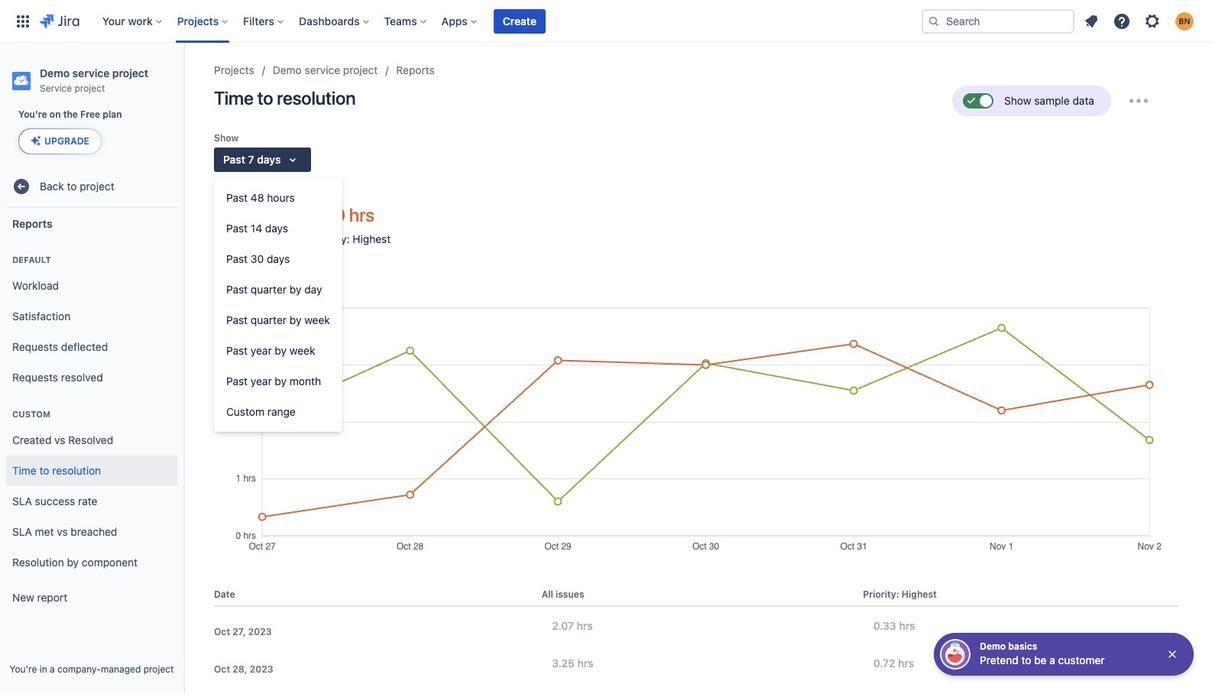 Task type: locate. For each thing, give the bounding box(es) containing it.
a inside demo basics pretend to be a customer
[[1050, 654, 1056, 667]]

requests deflected link
[[6, 332, 177, 362]]

2 requests from the top
[[12, 371, 58, 384]]

service for demo service project service project
[[72, 67, 110, 80]]

priority:
[[311, 232, 350, 245], [864, 589, 900, 600]]

0 horizontal spatial highest
[[353, 232, 391, 245]]

a right in
[[50, 664, 55, 675]]

1 vertical spatial show
[[214, 132, 239, 144]]

0 vertical spatial quarter
[[251, 283, 287, 296]]

0 vertical spatial show
[[1005, 94, 1032, 107]]

0 horizontal spatial resolution
[[52, 464, 101, 477]]

2023 right 28,
[[250, 663, 273, 675]]

help image
[[1113, 12, 1132, 30]]

1 vertical spatial requests
[[12, 371, 58, 384]]

year up past year by month
[[251, 344, 272, 357]]

demo basics pretend to be a customer
[[980, 641, 1105, 667]]

be
[[1035, 654, 1047, 667]]

0 vertical spatial week
[[304, 314, 330, 327]]

met
[[35, 525, 54, 538]]

all
[[214, 232, 226, 245], [542, 589, 554, 600]]

past quarter by day button
[[214, 275, 342, 305]]

year inside button
[[251, 375, 272, 388]]

appswitcher icon image
[[14, 12, 32, 30]]

hrs for 2.40 hrs
[[256, 204, 281, 226]]

1 horizontal spatial resolution
[[277, 87, 356, 109]]

1 vertical spatial quarter
[[251, 314, 287, 327]]

quarter inside button
[[251, 314, 287, 327]]

week inside "button"
[[290, 344, 315, 357]]

past left 48
[[226, 191, 248, 204]]

quarter down past 30 days button
[[251, 283, 287, 296]]

past 7 days button
[[214, 148, 311, 172]]

1 horizontal spatial time to resolution
[[214, 87, 356, 109]]

0 horizontal spatial priority:
[[311, 232, 350, 245]]

highest
[[353, 232, 391, 245], [902, 589, 937, 600]]

week
[[304, 314, 330, 327], [290, 344, 315, 357]]

past inside button
[[226, 283, 248, 296]]

1 vertical spatial highest
[[902, 589, 937, 600]]

2 horizontal spatial demo
[[980, 641, 1006, 652]]

project up the free
[[75, 83, 105, 94]]

pretend
[[980, 654, 1019, 667]]

demo inside demo basics pretend to be a customer
[[980, 641, 1006, 652]]

to left be
[[1022, 654, 1032, 667]]

back
[[40, 179, 64, 192]]

quarter
[[251, 283, 287, 296], [251, 314, 287, 327]]

show left sample
[[1005, 94, 1032, 107]]

1 requests from the top
[[12, 340, 58, 353]]

0 horizontal spatial time to resolution
[[12, 464, 101, 477]]

demo service project service project
[[40, 67, 149, 94]]

1 horizontal spatial a
[[1050, 654, 1056, 667]]

1 horizontal spatial demo
[[273, 63, 302, 76]]

service
[[305, 63, 340, 76], [72, 67, 110, 80]]

projects inside popup button
[[177, 14, 219, 27]]

2 hrs from the left
[[349, 204, 375, 226]]

time down created
[[12, 464, 37, 477]]

time
[[214, 87, 254, 109], [12, 464, 37, 477]]

1 year from the top
[[251, 344, 272, 357]]

projects
[[177, 14, 219, 27], [214, 63, 254, 76]]

past up past year by week
[[226, 314, 248, 327]]

by down the past quarter by day button
[[290, 314, 302, 327]]

group
[[214, 178, 342, 432]]

1 vertical spatial resolution
[[52, 464, 101, 477]]

project right back
[[80, 179, 114, 192]]

oct left 28,
[[214, 663, 230, 675]]

14
[[251, 222, 262, 235]]

to up the sla success rate
[[39, 464, 49, 477]]

data
[[1073, 94, 1095, 107]]

by down sla met vs breached
[[67, 556, 79, 569]]

filters button
[[239, 9, 290, 33]]

1 vertical spatial oct
[[214, 663, 230, 675]]

project right managed
[[143, 664, 174, 675]]

you're left in
[[10, 664, 37, 675]]

2 year from the top
[[251, 375, 272, 388]]

week up month
[[290, 344, 315, 357]]

reports up default
[[12, 217, 53, 230]]

quarter for week
[[251, 314, 287, 327]]

default
[[12, 255, 51, 265]]

resolved
[[61, 371, 103, 384]]

resolved
[[68, 433, 113, 446]]

your work button
[[98, 9, 168, 33]]

1 vertical spatial you're
[[10, 664, 37, 675]]

by for past quarter by week
[[290, 314, 302, 327]]

by left month
[[275, 375, 287, 388]]

0 vertical spatial 2023
[[248, 626, 272, 637]]

you're
[[18, 109, 47, 120], [10, 664, 37, 675]]

2023 right 27,
[[248, 626, 272, 637]]

sla left met
[[12, 525, 32, 538]]

resolution down demo service project link
[[277, 87, 356, 109]]

banner containing your work
[[0, 0, 1213, 43]]

0 vertical spatial oct
[[214, 626, 230, 637]]

show sample data
[[1005, 94, 1095, 107]]

projects for projects link
[[214, 63, 254, 76]]

custom up created
[[12, 409, 50, 419]]

past down past 30 days
[[226, 283, 248, 296]]

hrs inside 2.40 hrs all issues
[[256, 204, 281, 226]]

service inside demo service project link
[[305, 63, 340, 76]]

sla inside "link"
[[12, 494, 32, 507]]

0 vertical spatial sla
[[12, 494, 32, 507]]

2 sla from the top
[[12, 525, 32, 538]]

0 horizontal spatial issues
[[229, 232, 260, 245]]

you're left the on
[[18, 109, 47, 120]]

2023
[[248, 626, 272, 637], [250, 663, 273, 675]]

1 vertical spatial time
[[12, 464, 37, 477]]

custom for custom range
[[226, 405, 265, 418]]

past for past 48 hours
[[226, 191, 248, 204]]

0 vertical spatial issues
[[229, 232, 260, 245]]

teams button
[[380, 9, 433, 33]]

projects right sidebar navigation image on the left of the page
[[214, 63, 254, 76]]

range
[[267, 405, 296, 418]]

days for past 30 days
[[267, 252, 290, 265]]

time inside custom group
[[12, 464, 37, 477]]

demo for demo basics pretend to be a customer
[[980, 641, 1006, 652]]

year inside "button"
[[251, 344, 272, 357]]

1 horizontal spatial show
[[1005, 94, 1032, 107]]

custom inside button
[[226, 405, 265, 418]]

demo right projects link
[[273, 63, 302, 76]]

time to resolution up the success
[[12, 464, 101, 477]]

1 horizontal spatial highest
[[902, 589, 937, 600]]

resolution up rate
[[52, 464, 101, 477]]

day
[[304, 283, 322, 296]]

2 oct from the top
[[214, 663, 230, 675]]

jira image
[[40, 12, 79, 30], [40, 12, 79, 30]]

satisfaction link
[[6, 301, 177, 332]]

28,
[[233, 663, 247, 675]]

past up past year by month
[[226, 344, 248, 357]]

1 vertical spatial week
[[290, 344, 315, 357]]

resolution by component link
[[6, 547, 177, 578]]

1 horizontal spatial service
[[305, 63, 340, 76]]

to
[[257, 87, 273, 109], [67, 179, 77, 192], [39, 464, 49, 477], [1022, 654, 1032, 667]]

projects right work
[[177, 14, 219, 27]]

you're on the free plan
[[18, 109, 122, 120]]

vs right met
[[57, 525, 68, 538]]

past up the custom range
[[226, 375, 248, 388]]

quarter up past year by week
[[251, 314, 287, 327]]

group containing past 48 hours
[[214, 178, 342, 432]]

resolution inside custom group
[[52, 464, 101, 477]]

1 quarter from the top
[[251, 283, 287, 296]]

1 vertical spatial 2023
[[250, 663, 273, 675]]

past left 7
[[223, 153, 245, 166]]

year for week
[[251, 344, 272, 357]]

reports
[[396, 63, 435, 76], [12, 217, 53, 230]]

0 horizontal spatial time
[[12, 464, 37, 477]]

0 vertical spatial requests
[[12, 340, 58, 353]]

project left the 'reports' link
[[343, 63, 378, 76]]

2 quarter from the top
[[251, 314, 287, 327]]

0 vertical spatial highest
[[353, 232, 391, 245]]

30
[[251, 252, 264, 265]]

1 vertical spatial issues
[[556, 589, 585, 600]]

1 vertical spatial days
[[265, 222, 288, 235]]

past inside "button"
[[226, 344, 248, 357]]

1 vertical spatial sla
[[12, 525, 32, 538]]

settings image
[[1144, 12, 1162, 30]]

0 vertical spatial all
[[214, 232, 226, 245]]

days for past 7 days
[[257, 153, 281, 166]]

resolution by component
[[12, 556, 138, 569]]

1 oct from the top
[[214, 626, 230, 637]]

sla for sla met vs breached
[[12, 525, 32, 538]]

past left 14
[[226, 222, 248, 235]]

by inside "button"
[[275, 344, 287, 357]]

0 horizontal spatial custom
[[12, 409, 50, 419]]

filters
[[243, 14, 275, 27]]

dashboards
[[299, 14, 360, 27]]

demo up service at the left top of the page
[[40, 67, 70, 80]]

you're for you're in a company-managed project
[[10, 664, 37, 675]]

time to resolution down demo service project link
[[214, 87, 356, 109]]

workload
[[12, 279, 59, 292]]

close image
[[1167, 648, 1179, 661]]

banner
[[0, 0, 1213, 43]]

0 horizontal spatial all
[[214, 232, 226, 245]]

vs right created
[[54, 433, 65, 446]]

sla
[[12, 494, 32, 507], [12, 525, 32, 538]]

1 horizontal spatial time
[[214, 87, 254, 109]]

demo up "pretend"
[[980, 641, 1006, 652]]

time to resolution inside custom group
[[12, 464, 101, 477]]

upgrade
[[44, 135, 89, 147]]

show for show
[[214, 132, 239, 144]]

project up plan
[[112, 67, 149, 80]]

year for month
[[251, 375, 272, 388]]

a right be
[[1050, 654, 1056, 667]]

highest inside the 2.19 hrs priority: highest
[[353, 232, 391, 245]]

by left day at the left
[[290, 283, 302, 296]]

1 horizontal spatial hrs
[[349, 204, 375, 226]]

1 vertical spatial priority:
[[864, 589, 900, 600]]

service inside demo service project service project
[[72, 67, 110, 80]]

2 vertical spatial days
[[267, 252, 290, 265]]

requests deflected
[[12, 340, 108, 353]]

sla for sla success rate
[[12, 494, 32, 507]]

time down projects link
[[214, 87, 254, 109]]

custom range button
[[214, 397, 342, 427]]

0 horizontal spatial reports
[[12, 217, 53, 230]]

teams
[[384, 14, 417, 27]]

new report
[[12, 591, 67, 604]]

by for past quarter by day
[[290, 283, 302, 296]]

demo inside demo service project link
[[273, 63, 302, 76]]

0 vertical spatial resolution
[[277, 87, 356, 109]]

days right 30
[[267, 252, 290, 265]]

0 vertical spatial projects
[[177, 14, 219, 27]]

demo inside demo service project service project
[[40, 67, 70, 80]]

custom group
[[6, 393, 177, 583]]

0 vertical spatial you're
[[18, 109, 47, 120]]

week for past year by week
[[290, 344, 315, 357]]

past 30 days
[[226, 252, 290, 265]]

sla left the success
[[12, 494, 32, 507]]

hrs
[[256, 204, 281, 226], [349, 204, 375, 226]]

past 14 days button
[[214, 213, 342, 244]]

0 vertical spatial year
[[251, 344, 272, 357]]

1 horizontal spatial custom
[[226, 405, 265, 418]]

0 vertical spatial reports
[[396, 63, 435, 76]]

your work
[[102, 14, 153, 27]]

workload link
[[6, 271, 177, 301]]

to up past 7 days "popup button"
[[257, 87, 273, 109]]

past 30 days button
[[214, 244, 342, 275]]

0 vertical spatial priority:
[[311, 232, 350, 245]]

requests down requests deflected
[[12, 371, 58, 384]]

to inside demo basics pretend to be a customer
[[1022, 654, 1032, 667]]

satisfaction
[[12, 309, 71, 322]]

days right 7
[[257, 153, 281, 166]]

sla success rate
[[12, 494, 97, 507]]

week down day at the left
[[304, 314, 330, 327]]

days right 14
[[265, 222, 288, 235]]

requests inside 'requests resolved' link
[[12, 371, 58, 384]]

1 vertical spatial projects
[[214, 63, 254, 76]]

past inside "popup button"
[[223, 153, 245, 166]]

0 vertical spatial time to resolution
[[214, 87, 356, 109]]

default group
[[6, 239, 177, 398]]

projects link
[[214, 61, 254, 80]]

2023 for oct 27, 2023
[[248, 626, 272, 637]]

component
[[82, 556, 138, 569]]

27,
[[233, 626, 246, 637]]

hrs inside the 2.19 hrs priority: highest
[[349, 204, 375, 226]]

quarter for day
[[251, 283, 287, 296]]

by
[[290, 283, 302, 296], [290, 314, 302, 327], [275, 344, 287, 357], [275, 375, 287, 388], [67, 556, 79, 569]]

by down 'past quarter by week' button
[[275, 344, 287, 357]]

requests inside requests deflected link
[[12, 340, 58, 353]]

2023 for oct 28, 2023
[[250, 663, 273, 675]]

days inside "popup button"
[[257, 153, 281, 166]]

year up the custom range
[[251, 375, 272, 388]]

past left 30
[[226, 252, 248, 265]]

1 hrs from the left
[[256, 204, 281, 226]]

vs
[[54, 433, 65, 446], [57, 525, 68, 538]]

1 sla from the top
[[12, 494, 32, 507]]

demo for demo service project
[[273, 63, 302, 76]]

by inside button
[[290, 283, 302, 296]]

1 vertical spatial year
[[251, 375, 272, 388]]

customer
[[1059, 654, 1105, 667]]

demo for demo service project service project
[[40, 67, 70, 80]]

show up past 7 days
[[214, 132, 239, 144]]

service
[[40, 83, 72, 94]]

week inside button
[[304, 314, 330, 327]]

service down dashboards
[[305, 63, 340, 76]]

back to project link
[[6, 171, 177, 202]]

0 horizontal spatial service
[[72, 67, 110, 80]]

requests
[[12, 340, 58, 353], [12, 371, 58, 384]]

demo service project link
[[273, 61, 378, 80]]

quarter inside button
[[251, 283, 287, 296]]

past for past 14 days
[[226, 222, 248, 235]]

custom left range at the bottom of the page
[[226, 405, 265, 418]]

oct left 27,
[[214, 626, 230, 637]]

1 vertical spatial time to resolution
[[12, 464, 101, 477]]

0 horizontal spatial show
[[214, 132, 239, 144]]

reports down teams popup button
[[396, 63, 435, 76]]

requests down satisfaction
[[12, 340, 58, 353]]

0 horizontal spatial demo
[[40, 67, 70, 80]]

show
[[1005, 94, 1032, 107], [214, 132, 239, 144]]

1 horizontal spatial all
[[542, 589, 554, 600]]

0 vertical spatial time
[[214, 87, 254, 109]]

time to resolution
[[214, 87, 356, 109], [12, 464, 101, 477]]

service up the free
[[72, 67, 110, 80]]

0 horizontal spatial hrs
[[256, 204, 281, 226]]

0 vertical spatial days
[[257, 153, 281, 166]]

past
[[223, 153, 245, 166], [226, 191, 248, 204], [226, 222, 248, 235], [226, 252, 248, 265], [226, 283, 248, 296], [226, 314, 248, 327], [226, 344, 248, 357], [226, 375, 248, 388]]



Task type: describe. For each thing, give the bounding box(es) containing it.
2.40 hrs all issues
[[214, 204, 281, 245]]

past for past quarter by day
[[226, 283, 248, 296]]

past quarter by week button
[[214, 305, 342, 336]]

1 vertical spatial all
[[542, 589, 554, 600]]

by for past year by month
[[275, 375, 287, 388]]

all inside 2.40 hrs all issues
[[214, 232, 226, 245]]

priority: inside the 2.19 hrs priority: highest
[[311, 232, 350, 245]]

48
[[251, 191, 264, 204]]

requests for requests deflected
[[12, 340, 58, 353]]

work
[[128, 14, 153, 27]]

priority: highest
[[864, 589, 937, 600]]

2.19
[[311, 204, 345, 226]]

project for demo service project service project
[[112, 67, 149, 80]]

past year by month
[[226, 375, 321, 388]]

dashboards button
[[294, 9, 375, 33]]

managed
[[101, 664, 141, 675]]

1 vertical spatial reports
[[12, 217, 53, 230]]

show for show sample data
[[1005, 94, 1032, 107]]

sla met vs breached link
[[6, 517, 177, 547]]

demo service project
[[273, 63, 378, 76]]

1 vertical spatial vs
[[57, 525, 68, 538]]

past quarter by week
[[226, 314, 330, 327]]

all issues
[[542, 589, 585, 600]]

success
[[35, 494, 75, 507]]

the
[[63, 109, 78, 120]]

basics
[[1009, 641, 1038, 652]]

by inside custom group
[[67, 556, 79, 569]]

new report link
[[6, 583, 177, 613]]

free
[[80, 109, 100, 120]]

by for past year by week
[[275, 344, 287, 357]]

apps button
[[437, 9, 483, 33]]

deflected
[[61, 340, 108, 353]]

back to project
[[40, 179, 114, 192]]

hrs for 2.19 hrs
[[349, 204, 375, 226]]

resolution
[[12, 556, 64, 569]]

past for past year by month
[[226, 375, 248, 388]]

past year by week
[[226, 344, 315, 357]]

days for past 14 days
[[265, 222, 288, 235]]

created
[[12, 433, 52, 446]]

reports link
[[396, 61, 435, 80]]

1 horizontal spatial issues
[[556, 589, 585, 600]]

past quarter by day
[[226, 283, 322, 296]]

you're for you're on the free plan
[[18, 109, 47, 120]]

create button
[[494, 9, 546, 33]]

past 48 hours button
[[214, 183, 342, 213]]

project for back to project
[[80, 179, 114, 192]]

in
[[40, 664, 47, 675]]

past year by month button
[[214, 366, 342, 397]]

primary element
[[9, 0, 922, 42]]

oct 28, 2023
[[214, 663, 273, 675]]

apps
[[442, 14, 468, 27]]

oct 27, 2023
[[214, 626, 272, 637]]

notifications image
[[1083, 12, 1101, 30]]

hours
[[267, 191, 295, 204]]

past year by week button
[[214, 336, 342, 366]]

company-
[[57, 664, 101, 675]]

projects for "projects" popup button
[[177, 14, 219, 27]]

oct for oct 27, 2023
[[214, 626, 230, 637]]

7
[[248, 153, 254, 166]]

past for past year by week
[[226, 344, 248, 357]]

time to resolution link
[[6, 456, 177, 486]]

past 7 days
[[223, 153, 281, 166]]

to inside group
[[39, 464, 49, 477]]

0 horizontal spatial a
[[50, 664, 55, 675]]

week for past quarter by week
[[304, 314, 330, 327]]

rate
[[78, 494, 97, 507]]

to right back
[[67, 179, 77, 192]]

requests resolved
[[12, 371, 103, 384]]

0 vertical spatial vs
[[54, 433, 65, 446]]

past 14 days
[[226, 222, 288, 235]]

created vs resolved
[[12, 433, 113, 446]]

past 48 hours
[[226, 191, 295, 204]]

past for past 30 days
[[226, 252, 248, 265]]

created vs resolved link
[[6, 425, 177, 456]]

breached
[[71, 525, 117, 538]]

projects button
[[173, 9, 234, 33]]

sidebar navigation image
[[167, 61, 200, 92]]

your
[[102, 14, 125, 27]]

past for past quarter by week
[[226, 314, 248, 327]]

Search field
[[922, 9, 1075, 33]]

2.19 hrs priority: highest
[[311, 204, 391, 245]]

search image
[[928, 15, 941, 27]]

new
[[12, 591, 34, 604]]

issues inside 2.40 hrs all issues
[[229, 232, 260, 245]]

requests for requests resolved
[[12, 371, 58, 384]]

custom range
[[226, 405, 296, 418]]

sample
[[1035, 94, 1070, 107]]

date
[[214, 589, 235, 600]]

2.40
[[214, 204, 252, 226]]

project for demo service project
[[343, 63, 378, 76]]

upgrade button
[[19, 129, 101, 154]]

custom for custom
[[12, 409, 50, 419]]

create
[[503, 14, 537, 27]]

service for demo service project
[[305, 63, 340, 76]]

1 horizontal spatial reports
[[396, 63, 435, 76]]

your profile and settings image
[[1176, 12, 1194, 30]]

sla met vs breached
[[12, 525, 117, 538]]

month
[[290, 375, 321, 388]]

you're in a company-managed project
[[10, 664, 174, 675]]

oct for oct 28, 2023
[[214, 663, 230, 675]]

on
[[50, 109, 61, 120]]

past for past 7 days
[[223, 153, 245, 166]]

1 horizontal spatial priority:
[[864, 589, 900, 600]]

plan
[[103, 109, 122, 120]]



Task type: vqa. For each thing, say whether or not it's contained in the screenshot.
Back to project link
yes



